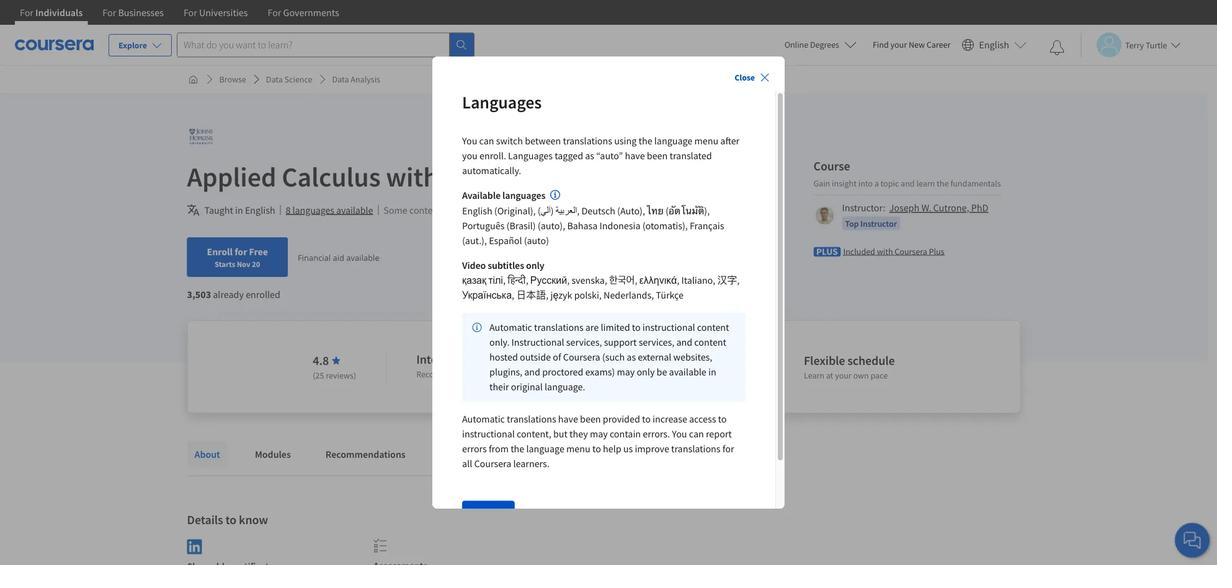 Task type: describe. For each thing, give the bounding box(es) containing it.
0 horizontal spatial and
[[525, 367, 541, 379]]

available
[[462, 190, 501, 202]]

translations inside "you can switch between translations using the language menu after you enroll. languages tagged as "auto" have been translated automatically."
[[563, 135, 613, 147]]

find your new career
[[873, 39, 951, 50]]

find
[[873, 39, 889, 50]]

you
[[462, 150, 478, 162]]

translations up content, in the left of the page
[[507, 414, 556, 426]]

aid
[[333, 252, 344, 263]]

to inside approx. 23 hours to complete 3 weeks at 7 hours a week
[[681, 353, 692, 369]]

approx. 23 hours to complete 3 weeks at 7 hours a week
[[591, 353, 744, 382]]

8
[[286, 204, 291, 217]]

coursera inside automatic translations have been provided to increase access to instructional content, but they may contain errors. you can report errors from the language menu to help us improve translations for all coursera learners.
[[474, 459, 512, 471]]

3,503 already enrolled
[[187, 289, 280, 301]]

instructor: joseph w. cutrone, phd top instructor
[[842, 202, 989, 229]]

the inside automatic translations have been provided to increase access to instructional content, but they may contain errors. you can report errors from the language menu to help us improve translations for all coursera learners.
[[511, 444, 525, 456]]

have inside automatic translations have been provided to increase access to instructional content, but they may contain errors. you can report errors from the language menu to help us improve translations for all coursera learners.
[[558, 414, 578, 426]]

हिन्दी,
[[508, 275, 529, 287]]

українська,
[[462, 290, 515, 302]]

instructional inside automatic translations are limited to instructional content only. instructional services, support services, and content hosted outside of coursera (such as external websites, plugins, and proctored exams) may only be available in their original language.
[[643, 322, 695, 334]]

0 vertical spatial content
[[410, 204, 442, 217]]

exams)
[[586, 367, 615, 379]]

language inside "you can switch between translations using the language menu after you enroll. languages tagged as "auto" have been translated automatically."
[[655, 135, 693, 147]]

flexible
[[804, 353, 846, 369]]

0 horizontal spatial in
[[235, 204, 243, 217]]

1 vertical spatial content
[[697, 322, 730, 334]]

close button
[[730, 67, 775, 89]]

can inside "you can switch between translations using the language menu after you enroll. languages tagged as "auto" have been translated automatically."
[[479, 135, 494, 147]]

some content may not be translated
[[384, 204, 534, 217]]

for for universities
[[184, 6, 197, 19]]

for governments
[[268, 6, 339, 19]]

businesses
[[118, 6, 164, 19]]

about
[[195, 449, 220, 461]]

italiano,
[[682, 275, 716, 287]]

insight
[[832, 178, 857, 189]]

0 horizontal spatial be
[[479, 204, 490, 217]]

you inside automatic translations have been provided to increase access to instructional content, but they may contain errors. you can report errors from the language menu to help us improve translations for all coursera learners.
[[672, 429, 687, 441]]

you inside "you can switch between translations using the language menu after you enroll. languages tagged as "auto" have been translated automatically."
[[462, 135, 477, 147]]

starts
[[215, 259, 235, 269]]

fundamentals
[[951, 178, 1001, 189]]

español
[[489, 235, 522, 248]]

calculus
[[282, 159, 381, 194]]

testimonials link
[[433, 441, 502, 469]]

to left know
[[226, 513, 237, 528]]

as inside "you can switch between translations using the language menu after you enroll. languages tagged as "auto" have been translated automatically."
[[585, 150, 595, 162]]

using
[[615, 135, 637, 147]]

provided
[[603, 414, 640, 426]]

between
[[525, 135, 561, 147]]

(otomatis),
[[643, 220, 688, 233]]

external
[[638, 352, 672, 364]]

original
[[511, 382, 543, 394]]

weeks
[[597, 371, 619, 382]]

outside
[[520, 352, 551, 364]]

may inside automatic translations are limited to instructional content only. instructional services, support services, and content hosted outside of coursera (such as external websites, plugins, and proctored exams) may only be available in their original language.
[[617, 367, 635, 379]]

you can switch between translations using the language menu after you enroll. languages tagged as "auto" have been translated automatically.
[[462, 135, 740, 177]]

to up errors.
[[642, 414, 651, 426]]

joseph w. cutrone, phd image
[[816, 206, 834, 225]]

(auto)
[[524, 235, 549, 248]]

instructor:
[[842, 202, 886, 214]]

0 horizontal spatial english
[[245, 204, 275, 217]]

as inside automatic translations are limited to instructional content only. instructional services, support services, and content hosted outside of coursera (such as external websites, plugins, and proctored exams) may only be available in their original language.
[[627, 352, 636, 364]]

for for businesses
[[103, 6, 116, 19]]

some
[[384, 204, 408, 217]]

automatic translations are limited to instructional content only. instructional services, support services, and content hosted outside of coursera (such as external websites, plugins, and proctored exams) may only be available in their original language. element
[[462, 313, 746, 403]]

ไทย
[[647, 205, 664, 218]]

only.
[[490, 337, 510, 349]]

(brasil)
[[507, 220, 536, 233]]

2 vertical spatial content
[[695, 337, 727, 349]]

nederlands,
[[604, 290, 654, 302]]

data for data science
[[266, 74, 283, 85]]

cutrone,
[[934, 202, 970, 214]]

(25
[[313, 371, 324, 382]]

free
[[249, 246, 268, 258]]

may inside automatic translations have been provided to increase access to instructional content, but they may contain errors. you can report errors from the language menu to help us improve translations for all coursera learners.
[[590, 429, 608, 441]]

instructor
[[861, 218, 897, 229]]

phd
[[972, 202, 989, 214]]

they
[[570, 429, 588, 441]]

português
[[462, 220, 505, 233]]

indonesia
[[600, 220, 641, 233]]

included with coursera plus link
[[844, 245, 945, 258]]

individuals
[[35, 6, 83, 19]]

science
[[285, 74, 313, 85]]

1 horizontal spatial and
[[677, 337, 693, 349]]

only inside video subtitles only қазақ тілі, हिन्दी, русский, svenska, 한국어, ελληνικά, italiano, 汉字, українська, 日本語, język polski, nederlands, türkçe
[[526, 260, 545, 272]]

2 services, from the left
[[639, 337, 675, 349]]

are
[[586, 322, 599, 334]]

the inside "you can switch between translations using the language menu after you enroll. languages tagged as "auto" have been translated automatically."
[[639, 135, 653, 147]]

close
[[735, 72, 755, 83]]

course
[[814, 158, 851, 174]]

available for financial aid available
[[347, 252, 380, 263]]

coursera image
[[15, 35, 94, 55]]

8 languages available
[[286, 204, 373, 217]]

english (original), العربية (آلي), deutsch (auto), ไทย (อัตโนมัติ), português (brasil) (auto), bahasa indonesia (otomatis), français (aut.), español (auto)
[[462, 205, 724, 248]]

increase
[[653, 414, 688, 426]]

reviews
[[529, 449, 564, 461]]

analysis
[[351, 74, 380, 85]]

your inside "link"
[[891, 39, 907, 50]]

3,503
[[187, 289, 211, 301]]

coursera inside automatic translations are limited to instructional content only. instructional services, support services, and content hosted outside of coursera (such as external websites, plugins, and proctored exams) may only be available in their original language.
[[563, 352, 601, 364]]

to inside automatic translations are limited to instructional content only. instructional services, support services, and content hosted outside of coursera (such as external websites, plugins, and proctored exams) may only be available in their original language.
[[632, 322, 641, 334]]

enroll.
[[480, 150, 506, 162]]

applied
[[187, 159, 277, 194]]

included with coursera plus
[[844, 246, 945, 257]]

(آلي),
[[538, 205, 580, 218]]

already
[[213, 289, 244, 301]]

can inside automatic translations have been provided to increase access to instructional content, but they may contain errors. you can report errors from the language menu to help us improve translations for all coursera learners.
[[689, 429, 704, 441]]

plugins,
[[490, 367, 523, 379]]

approx.
[[591, 353, 631, 369]]

universities
[[199, 6, 248, 19]]

1 vertical spatial translated
[[492, 204, 534, 217]]

русский,
[[531, 275, 570, 287]]

coursera plus image
[[814, 247, 841, 257]]

汉字,
[[718, 275, 740, 287]]



Task type: locate. For each thing, give the bounding box(es) containing it.
2 vertical spatial and
[[525, 367, 541, 379]]

been inside automatic translations have been provided to increase access to instructional content, but they may contain errors. you can report errors from the language menu to help us improve translations for all coursera learners.
[[580, 414, 601, 426]]

1 horizontal spatial can
[[689, 429, 704, 441]]

languages for available
[[503, 190, 546, 202]]

have up but
[[558, 414, 578, 426]]

1 vertical spatial only
[[637, 367, 655, 379]]

translated inside "you can switch between translations using the language menu after you enroll. languages tagged as "auto" have been translated automatically."
[[670, 150, 712, 162]]

can up "enroll."
[[479, 135, 494, 147]]

4 for from the left
[[268, 6, 281, 19]]

0 horizontal spatial coursera
[[474, 459, 512, 471]]

joseph
[[890, 202, 920, 214]]

1 vertical spatial automatic
[[462, 414, 505, 426]]

been right the '"auto"'
[[647, 150, 668, 162]]

languages inside dialog
[[503, 190, 546, 202]]

data left science
[[266, 74, 283, 85]]

1 vertical spatial you
[[672, 429, 687, 441]]

1 vertical spatial your
[[835, 371, 852, 382]]

limited
[[601, 322, 630, 334]]

testimonials
[[440, 449, 495, 461]]

at left 7
[[621, 371, 628, 382]]

coursera down from
[[474, 459, 512, 471]]

nov
[[237, 259, 250, 269]]

a inside approx. 23 hours to complete 3 weeks at 7 hours a week
[[659, 371, 663, 382]]

(อัตโนมัติ),
[[666, 205, 710, 218]]

0 vertical spatial can
[[479, 135, 494, 147]]

your left own
[[835, 371, 852, 382]]

3 for from the left
[[184, 6, 197, 19]]

1 vertical spatial coursera
[[563, 352, 601, 364]]

0 vertical spatial your
[[891, 39, 907, 50]]

for for governments
[[268, 6, 281, 19]]

flexible schedule learn at your own pace
[[804, 353, 895, 382]]

for left universities
[[184, 6, 197, 19]]

may down '(such'
[[617, 367, 635, 379]]

in down the websites, at bottom right
[[709, 367, 717, 379]]

(25 reviews)
[[313, 371, 356, 382]]

język
[[551, 290, 572, 302]]

content
[[410, 204, 442, 217], [697, 322, 730, 334], [695, 337, 727, 349]]

0 vertical spatial the
[[639, 135, 653, 147]]

only inside automatic translations are limited to instructional content only. instructional services, support services, and content hosted outside of coursera (such as external websites, plugins, and proctored exams) may only be available in their original language.
[[637, 367, 655, 379]]

0 horizontal spatial been
[[580, 414, 601, 426]]

to up week at the bottom
[[681, 353, 692, 369]]

қазақ
[[462, 275, 487, 287]]

1 horizontal spatial menu
[[695, 135, 719, 147]]

1 vertical spatial have
[[558, 414, 578, 426]]

with right included
[[877, 246, 893, 257]]

polski,
[[574, 290, 602, 302]]

2 vertical spatial may
[[590, 429, 608, 441]]

1 horizontal spatial translated
[[670, 150, 712, 162]]

your inside flexible schedule learn at your own pace
[[835, 371, 852, 382]]

for left individuals
[[20, 6, 33, 19]]

data science
[[266, 74, 313, 85]]

be down 'external'
[[657, 367, 667, 379]]

2 data from the left
[[332, 74, 349, 85]]

with up some
[[386, 159, 439, 194]]

only right 7
[[637, 367, 655, 379]]

1 horizontal spatial languages
[[503, 190, 546, 202]]

show notifications image
[[1050, 40, 1065, 55]]

translations inside automatic translations are limited to instructional content only. instructional services, support services, and content hosted outside of coursera (such as external websites, plugins, and proctored exams) may only be available in their original language.
[[534, 322, 584, 334]]

may left not
[[444, 204, 461, 217]]

automatic inside automatic translations have been provided to increase access to instructional content, but they may contain errors. you can report errors from the language menu to help us improve translations for all coursera learners.
[[462, 414, 505, 426]]

reviews)
[[326, 371, 356, 382]]

languages for 8
[[293, 204, 334, 217]]

data for data analysis
[[332, 74, 349, 85]]

learners.
[[514, 459, 550, 471]]

1 vertical spatial and
[[677, 337, 693, 349]]

included
[[844, 246, 876, 257]]

johns hopkins university image
[[187, 123, 215, 151]]

automatic up only.
[[490, 322, 532, 334]]

for inside enroll for free starts nov 20
[[235, 246, 247, 258]]

1 horizontal spatial at
[[827, 371, 834, 382]]

0 horizontal spatial only
[[526, 260, 545, 272]]

1 horizontal spatial been
[[647, 150, 668, 162]]

7
[[630, 371, 634, 382]]

None search field
[[177, 33, 475, 57]]

data analysis
[[332, 74, 380, 85]]

english up português
[[462, 205, 493, 218]]

at inside flexible schedule learn at your own pace
[[827, 371, 834, 382]]

1 horizontal spatial only
[[637, 367, 655, 379]]

for businesses
[[103, 6, 164, 19]]

1 vertical spatial the
[[937, 178, 949, 189]]

available inside 8 languages available 'button'
[[336, 204, 373, 217]]

languages up (original),
[[503, 190, 546, 202]]

0 horizontal spatial you
[[462, 135, 477, 147]]

english right career
[[980, 39, 1010, 51]]

tagged
[[555, 150, 583, 162]]

level
[[488, 352, 513, 368]]

and up the websites, at bottom right
[[677, 337, 693, 349]]

instructional
[[512, 337, 565, 349]]

english inside the 'english (original), العربية (آلي), deutsch (auto), ไทย (อัตโนมัติ), português (brasil) (auto), bahasa indonesia (otomatis), français (aut.), español (auto)'
[[462, 205, 493, 218]]

4.8
[[313, 353, 329, 369]]

1 vertical spatial can
[[689, 429, 704, 441]]

to right 'limited' on the bottom of the page
[[632, 322, 641, 334]]

0 vertical spatial hours
[[649, 353, 679, 369]]

for inside automatic translations have been provided to increase access to instructional content, but they may contain errors. you can report errors from the language menu to help us improve translations for all coursera learners.
[[723, 444, 734, 456]]

browse link
[[214, 68, 251, 91]]

1 vertical spatial been
[[580, 414, 601, 426]]

(original),
[[495, 205, 536, 218]]

0 vertical spatial only
[[526, 260, 545, 272]]

language down content, in the left of the page
[[527, 444, 565, 456]]

at inside approx. 23 hours to complete 3 weeks at 7 hours a week
[[621, 371, 628, 382]]

week
[[665, 371, 684, 382]]

the right using
[[639, 135, 653, 147]]

data science link
[[261, 68, 317, 91]]

not
[[463, 204, 477, 217]]

1 horizontal spatial language
[[655, 135, 693, 147]]

the inside course gain insight into a topic and learn the fundamentals
[[937, 178, 949, 189]]

1 vertical spatial a
[[659, 371, 663, 382]]

0 vertical spatial coursera
[[895, 246, 928, 257]]

have inside "you can switch between translations using the language menu after you enroll. languages tagged as "auto" have been translated automatically."
[[625, 150, 645, 162]]

translations down report
[[672, 444, 721, 456]]

your right find
[[891, 39, 907, 50]]

0 horizontal spatial instructional
[[462, 429, 515, 441]]

automatic for automatic translations have been provided to increase access to instructional content, but they may contain errors. you can report errors from the language menu to help us improve translations for all coursera learners.
[[462, 414, 505, 426]]

websites,
[[674, 352, 713, 364]]

services, up 'external'
[[639, 337, 675, 349]]

1 horizontal spatial with
[[877, 246, 893, 257]]

more information on translated content image
[[551, 190, 561, 200]]

home image
[[188, 74, 198, 84]]

to left help
[[593, 444, 601, 456]]

learn
[[917, 178, 935, 189]]

and inside course gain insight into a topic and learn the fundamentals
[[901, 178, 915, 189]]

menu inside "you can switch between translations using the language menu after you enroll. languages tagged as "auto" have been translated automatically."
[[695, 135, 719, 147]]

0 vertical spatial be
[[479, 204, 490, 217]]

available right aid
[[347, 252, 380, 263]]

1 vertical spatial as
[[627, 352, 636, 364]]

be inside automatic translations are limited to instructional content only. instructional services, support services, and content hosted outside of coursera (such as external websites, plugins, and proctored exams) may only be available in their original language.
[[657, 367, 667, 379]]

1 horizontal spatial the
[[639, 135, 653, 147]]

0 vertical spatial languages
[[462, 92, 542, 113]]

1 vertical spatial instructional
[[462, 429, 515, 441]]

1 vertical spatial hours
[[636, 371, 657, 382]]

"auto"
[[597, 150, 623, 162]]

1 for from the left
[[20, 6, 33, 19]]

coursera up the 3
[[563, 352, 601, 364]]

0 horizontal spatial your
[[835, 371, 852, 382]]

menu down "they"
[[567, 444, 591, 456]]

financial aid available
[[298, 252, 380, 263]]

automatic for automatic translations are limited to instructional content only. instructional services, support services, and content hosted outside of coursera (such as external websites, plugins, and proctored exams) may only be available in their original language.
[[490, 322, 532, 334]]

the right from
[[511, 444, 525, 456]]

1 vertical spatial in
[[709, 367, 717, 379]]

us
[[624, 444, 633, 456]]

menu left after at the right of the page
[[695, 135, 719, 147]]

0 vertical spatial for
[[235, 246, 247, 258]]

been up "they"
[[580, 414, 601, 426]]

for left governments
[[268, 6, 281, 19]]

you up "you"
[[462, 135, 477, 147]]

1 horizontal spatial you
[[672, 429, 687, 441]]

languages dialog
[[433, 57, 785, 562]]

details to know
[[187, 513, 268, 528]]

2 horizontal spatial coursera
[[895, 246, 928, 257]]

gain
[[814, 178, 831, 189]]

for up nov
[[235, 246, 247, 258]]

2 horizontal spatial and
[[901, 178, 915, 189]]

a right into
[[875, 178, 879, 189]]

instructional up from
[[462, 429, 515, 441]]

data
[[266, 74, 283, 85], [332, 74, 349, 85]]

0 horizontal spatial can
[[479, 135, 494, 147]]

1 horizontal spatial may
[[590, 429, 608, 441]]

2 horizontal spatial the
[[937, 178, 949, 189]]

all
[[462, 459, 472, 471]]

instructional inside automatic translations have been provided to increase access to instructional content, but they may contain errors. you can report errors from the language menu to help us improve translations for all coursera learners.
[[462, 429, 515, 441]]

automatic translations have been provided to increase access to instructional content, but they may contain errors. you can report errors from the language menu to help us improve translations for all coursera learners.
[[462, 414, 734, 471]]

2 for from the left
[[103, 6, 116, 19]]

improve
[[635, 444, 670, 456]]

to
[[632, 322, 641, 334], [681, 353, 692, 369], [642, 414, 651, 426], [718, 414, 727, 426], [593, 444, 601, 456], [226, 513, 237, 528]]

0 vertical spatial instructional
[[643, 322, 695, 334]]

1 horizontal spatial data
[[332, 74, 349, 85]]

a left week at the bottom
[[659, 371, 663, 382]]

0 horizontal spatial as
[[585, 150, 595, 162]]

services,
[[567, 337, 602, 349], [639, 337, 675, 349]]

0 vertical spatial in
[[235, 204, 243, 217]]

0 vertical spatial as
[[585, 150, 595, 162]]

2 horizontal spatial may
[[617, 367, 635, 379]]

languages
[[462, 92, 542, 113], [508, 150, 553, 162]]

banner navigation
[[10, 0, 349, 34]]

available languages
[[462, 190, 546, 202]]

for universities
[[184, 6, 248, 19]]

2 horizontal spatial english
[[980, 39, 1010, 51]]

languages inside "you can switch between translations using the language menu after you enroll. languages tagged as "auto" have been translated automatically."
[[508, 150, 553, 162]]

only up русский,
[[526, 260, 545, 272]]

data left analysis
[[332, 74, 349, 85]]

about link
[[187, 441, 228, 469]]

experience
[[473, 369, 513, 380]]

may
[[444, 204, 461, 217], [617, 367, 635, 379], [590, 429, 608, 441]]

0 vertical spatial automatic
[[490, 322, 532, 334]]

recommended
[[417, 369, 472, 380]]

1 vertical spatial be
[[657, 367, 667, 379]]

for for individuals
[[20, 6, 33, 19]]

you down increase
[[672, 429, 687, 441]]

1 vertical spatial for
[[723, 444, 734, 456]]

1 vertical spatial languages
[[293, 204, 334, 217]]

financial aid available button
[[298, 252, 380, 263]]

1 data from the left
[[266, 74, 283, 85]]

with
[[386, 159, 439, 194], [877, 246, 893, 257]]

w.
[[922, 202, 932, 214]]

0 horizontal spatial the
[[511, 444, 525, 456]]

as right '(such'
[[627, 352, 636, 364]]

0 horizontal spatial have
[[558, 414, 578, 426]]

1 services, from the left
[[567, 337, 602, 349]]

in inside automatic translations are limited to instructional content only. instructional services, support services, and content hosted outside of coursera (such as external websites, plugins, and proctored exams) may only be available in their original language.
[[709, 367, 717, 379]]

available inside automatic translations are limited to instructional content only. instructional services, support services, and content hosted outside of coursera (such as external websites, plugins, and proctored exams) may only be available in their original language.
[[669, 367, 707, 379]]

0 horizontal spatial menu
[[567, 444, 591, 456]]

can down "access"
[[689, 429, 704, 441]]

1 horizontal spatial have
[[625, 150, 645, 162]]

1 vertical spatial available
[[347, 252, 380, 263]]

available for 8 languages available
[[336, 204, 373, 217]]

2 vertical spatial coursera
[[474, 459, 512, 471]]

but
[[554, 429, 568, 441]]

0 horizontal spatial a
[[659, 371, 663, 382]]

at right learn
[[827, 371, 834, 382]]

0 horizontal spatial may
[[444, 204, 461, 217]]

0 horizontal spatial with
[[386, 159, 439, 194]]

languages right the 8
[[293, 204, 334, 217]]

data analysis link
[[327, 68, 385, 91]]

2 vertical spatial the
[[511, 444, 525, 456]]

proctored
[[543, 367, 584, 379]]

a inside course gain insight into a topic and learn the fundamentals
[[875, 178, 879, 189]]

switch
[[496, 135, 523, 147]]

0 horizontal spatial services,
[[567, 337, 602, 349]]

日本語,
[[517, 290, 549, 302]]

been inside "you can switch between translations using the language menu after you enroll. languages tagged as "auto" have been translated automatically."
[[647, 150, 668, 162]]

language.
[[545, 382, 586, 394]]

their
[[490, 382, 509, 394]]

1 horizontal spatial as
[[627, 352, 636, 364]]

as left the '"auto"'
[[585, 150, 595, 162]]

language inside automatic translations have been provided to increase access to instructional content, but they may contain errors. you can report errors from the language menu to help us improve translations for all coursera learners.
[[527, 444, 565, 456]]

video
[[462, 260, 486, 272]]

services, down 'are'
[[567, 337, 602, 349]]

after
[[721, 135, 740, 147]]

in right taught
[[235, 204, 243, 217]]

taught
[[204, 204, 233, 217]]

the right learn
[[937, 178, 949, 189]]

top
[[846, 218, 859, 229]]

0 horizontal spatial data
[[266, 74, 283, 85]]

translated down available languages
[[492, 204, 534, 217]]

menu
[[695, 135, 719, 147], [567, 444, 591, 456]]

for left businesses
[[103, 6, 116, 19]]

only
[[526, 260, 545, 272], [637, 367, 655, 379]]

0 vertical spatial menu
[[695, 135, 719, 147]]

1 vertical spatial with
[[877, 246, 893, 257]]

as
[[585, 150, 595, 162], [627, 352, 636, 364]]

1 horizontal spatial be
[[657, 367, 667, 379]]

intermediate
[[417, 352, 485, 368]]

and right topic
[[901, 178, 915, 189]]

and down outside
[[525, 367, 541, 379]]

modules link
[[248, 441, 298, 469]]

instructional down türkçe
[[643, 322, 695, 334]]

enroll
[[207, 246, 233, 258]]

have down using
[[625, 150, 645, 162]]

1 vertical spatial languages
[[508, 150, 553, 162]]

0 vertical spatial language
[[655, 135, 693, 147]]

for
[[235, 246, 247, 258], [723, 444, 734, 456]]

1 horizontal spatial instructional
[[643, 322, 695, 334]]

support
[[604, 337, 637, 349]]

english for english
[[980, 39, 1010, 51]]

course gain insight into a topic and learn the fundamentals
[[814, 158, 1001, 189]]

1 at from the left
[[621, 371, 628, 382]]

0 vertical spatial a
[[875, 178, 879, 189]]

your
[[891, 39, 907, 50], [835, 371, 852, 382]]

français
[[690, 220, 724, 233]]

1 horizontal spatial a
[[875, 178, 879, 189]]

0 vertical spatial available
[[336, 204, 373, 217]]

1 vertical spatial menu
[[567, 444, 591, 456]]

0 horizontal spatial for
[[235, 246, 247, 258]]

taught in english
[[204, 204, 275, 217]]

languages up switch
[[462, 92, 542, 113]]

schedule
[[848, 353, 895, 369]]

automatic translations are limited to instructional content only. instructional services, support services, and content hosted outside of coursera (such as external websites, plugins, and proctored exams) may only be available in their original language.
[[490, 322, 730, 394]]

translations up 'tagged'
[[563, 135, 613, 147]]

coursera
[[895, 246, 928, 257], [563, 352, 601, 364], [474, 459, 512, 471]]

0 vertical spatial and
[[901, 178, 915, 189]]

the
[[639, 135, 653, 147], [937, 178, 949, 189], [511, 444, 525, 456]]

0 horizontal spatial translated
[[492, 204, 534, 217]]

translations up instructional
[[534, 322, 584, 334]]

automatic up the errors
[[462, 414, 505, 426]]

2 at from the left
[[827, 371, 834, 382]]

chat with us image
[[1183, 531, 1203, 551]]

from
[[489, 444, 509, 456]]

automatic
[[490, 322, 532, 334], [462, 414, 505, 426]]

0 horizontal spatial language
[[527, 444, 565, 456]]

you
[[462, 135, 477, 147], [672, 429, 687, 441]]

english for english (original), العربية (آلي), deutsch (auto), ไทย (อัตโนมัติ), português (brasil) (auto), bahasa indonesia (otomatis), français (aut.), español (auto)
[[462, 205, 493, 218]]

hours right 7
[[636, 371, 657, 382]]

know
[[239, 513, 268, 528]]

translated up (อัตโนมัติ),
[[670, 150, 712, 162]]

0 horizontal spatial at
[[621, 371, 628, 382]]

1 horizontal spatial your
[[891, 39, 907, 50]]

for down report
[[723, 444, 734, 456]]

0 vertical spatial languages
[[503, 190, 546, 202]]

hours up week at the bottom
[[649, 353, 679, 369]]

(aut.),
[[462, 235, 487, 248]]

0 vertical spatial been
[[647, 150, 668, 162]]

menu inside automatic translations have been provided to increase access to instructional content, but they may contain errors. you can report errors from the language menu to help us improve translations for all coursera learners.
[[567, 444, 591, 456]]

0 vertical spatial you
[[462, 135, 477, 147]]

0 vertical spatial with
[[386, 159, 439, 194]]

1 vertical spatial may
[[617, 367, 635, 379]]

language right using
[[655, 135, 693, 147]]

to up report
[[718, 414, 727, 426]]

automatic inside automatic translations are limited to instructional content only. instructional services, support services, and content hosted outside of coursera (such as external websites, plugins, and proctored exams) may only be available in their original language.
[[490, 322, 532, 334]]

languages down between
[[508, 150, 553, 162]]

available down 'applied calculus with python'
[[336, 204, 373, 217]]

0 vertical spatial have
[[625, 150, 645, 162]]

be right not
[[479, 204, 490, 217]]

english inside button
[[980, 39, 1010, 51]]

may up help
[[590, 429, 608, 441]]

coursera left plus
[[895, 246, 928, 257]]

be
[[479, 204, 490, 217], [657, 367, 667, 379]]

العربية
[[556, 205, 577, 218]]

english left the 8
[[245, 204, 275, 217]]

한국어,
[[609, 275, 638, 287]]

languages inside 'button'
[[293, 204, 334, 217]]

available down the websites, at bottom right
[[669, 367, 707, 379]]

0 vertical spatial translated
[[670, 150, 712, 162]]



Task type: vqa. For each thing, say whether or not it's contained in the screenshot.
subtitles
yes



